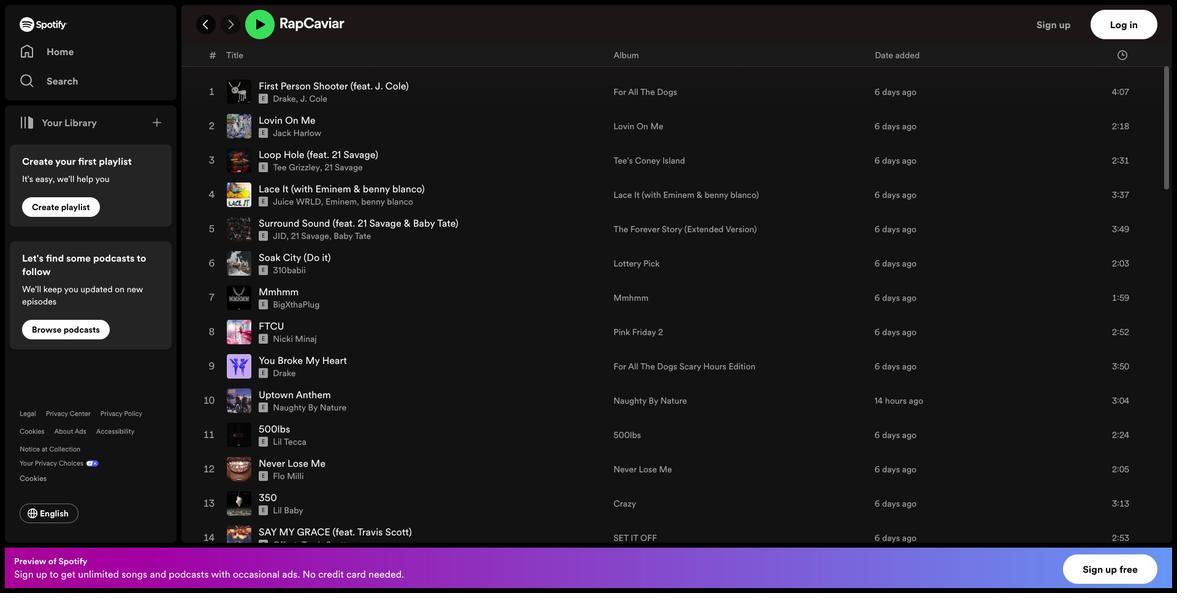 Task type: vqa. For each thing, say whether or not it's contained in the screenshot.


Task type: describe. For each thing, give the bounding box(es) containing it.
notice at collection
[[20, 445, 80, 454]]

ago for say my grace (feat. travis scott)
[[902, 532, 917, 545]]

we'll
[[22, 283, 41, 296]]

lace it (with eminem & benny blanco) cell
[[227, 179, 604, 212]]

all for you broke my heart
[[628, 361, 639, 373]]

scary
[[680, 361, 701, 373]]

never lose me e
[[259, 457, 326, 480]]

2:53 cell
[[1073, 522, 1147, 555]]

0 horizontal spatial j.
[[300, 93, 307, 105]]

21 right jid
[[291, 230, 299, 242]]

log in
[[1110, 18, 1138, 31]]

6 for loop hole (feat. 21 savage)
[[875, 155, 880, 167]]

e inside the ftcu e
[[262, 336, 265, 343]]

create for playlist
[[32, 201, 59, 213]]

title
[[226, 49, 243, 61]]

6 for ftcu
[[875, 326, 880, 339]]

me for lovin on me e
[[301, 114, 316, 127]]

spotify
[[58, 556, 87, 568]]

2 cookies from the top
[[20, 473, 47, 484]]

jack
[[273, 127, 291, 139]]

ago for surround sound (feat. 21 savage & baby tate)
[[902, 223, 917, 236]]

say my grace (feat. travis scott) cell
[[227, 522, 604, 555]]

top bar and user menu element
[[182, 5, 1172, 44]]

days for ftcu
[[882, 326, 900, 339]]

new
[[127, 283, 143, 296]]

blanco) for lace it (with eminem & benny blanco)
[[731, 189, 759, 201]]

explicit element for lovin on me
[[259, 128, 268, 138]]

soak city (do it) e
[[259, 251, 331, 274]]

ago for uptown anthem
[[909, 395, 924, 407]]

drake for drake , j. cole
[[273, 93, 296, 105]]

offset , travis scott
[[273, 539, 347, 551]]

island
[[662, 155, 685, 167]]

never for never lose me e
[[259, 457, 285, 470]]

friday
[[632, 326, 656, 339]]

sign up
[[1037, 18, 1071, 31]]

crazy link
[[614, 498, 636, 510]]

6 for say my grace (feat. travis scott)
[[875, 532, 880, 545]]

6 for 350
[[875, 498, 880, 510]]

ads
[[75, 427, 86, 437]]

(feat. inside loop hole (feat. 21 savage) e
[[307, 148, 329, 161]]

you for some
[[64, 283, 78, 296]]

1 horizontal spatial by
[[649, 395, 658, 407]]

ftcu cell
[[227, 316, 604, 349]]

me for lovin on me
[[651, 120, 663, 133]]

500lbs e
[[259, 423, 290, 446]]

podcasts inside preview of spotify sign up to get unlimited songs and podcasts with occasional ads. no credit card needed.
[[169, 568, 209, 581]]

browse podcasts
[[32, 324, 100, 336]]

0 horizontal spatial never lose me link
[[259, 457, 326, 470]]

(feat. inside "surround sound (feat. 21 savage & baby tate) e"
[[333, 217, 355, 230]]

6 days ago for ftcu
[[875, 326, 917, 339]]

0 horizontal spatial lace it (with eminem & benny blanco) link
[[259, 182, 425, 196]]

e inside "surround sound (feat. 21 savage & baby tate) e"
[[262, 233, 265, 240]]

& inside "surround sound (feat. 21 savage & baby tate) e"
[[404, 217, 411, 230]]

duration image
[[1118, 50, 1128, 60]]

1 horizontal spatial mmhmm link
[[614, 292, 649, 304]]

you
[[259, 354, 275, 367]]

lovin on me link inside lovin on me cell
[[259, 114, 316, 127]]

6 days ago for lace it (with eminem & benny blanco)
[[875, 189, 917, 201]]

(feat. inside first person shooter (feat. j. cole) e
[[350, 79, 373, 93]]

mmhmm for mmhmm e
[[259, 285, 299, 299]]

ftcu link
[[259, 320, 284, 333]]

pick
[[643, 258, 660, 270]]

& for lace it (with eminem & benny blanco) e
[[354, 182, 360, 196]]

needed.
[[369, 568, 404, 581]]

days for you broke my heart
[[882, 361, 900, 373]]

explicit element for 350
[[259, 506, 268, 516]]

explicit element for you broke my heart
[[259, 369, 268, 378]]

browse
[[32, 324, 62, 336]]

1 horizontal spatial naughty by nature
[[614, 395, 687, 407]]

scott)
[[385, 526, 412, 539]]

6 days ago for 500lbs
[[875, 429, 917, 442]]

policy
[[124, 410, 142, 419]]

no
[[303, 568, 316, 581]]

0 horizontal spatial travis
[[302, 539, 324, 551]]

about ads
[[54, 427, 86, 437]]

travis inside say my grace (feat. travis scott) e
[[357, 526, 383, 539]]

pink friday 2
[[614, 326, 663, 339]]

main element
[[5, 5, 177, 543]]

lovin for lovin on me e
[[259, 114, 283, 127]]

some
[[66, 251, 91, 265]]

legal link
[[20, 410, 36, 419]]

uptown anthem cell
[[227, 385, 604, 418]]

days for mmhmm
[[882, 292, 900, 304]]

1 cookies link from the top
[[20, 427, 44, 437]]

500lbs cell
[[227, 419, 604, 452]]

6 for soak city (do it)
[[875, 258, 880, 270]]

#
[[209, 48, 216, 62]]

ads.
[[282, 568, 300, 581]]

up inside preview of spotify sign up to get unlimited songs and podcasts with occasional ads. no credit card needed.
[[36, 568, 47, 581]]

lace for lace it (with eminem & benny blanco) e
[[259, 182, 280, 196]]

lil for 500lbs
[[273, 436, 282, 448]]

on for lovin on me e
[[285, 114, 298, 127]]

to inside let's find some podcasts to follow we'll keep you updated on new episodes
[[137, 251, 146, 265]]

days for loop hole (feat. 21 savage)
[[882, 155, 900, 167]]

date
[[875, 49, 893, 61]]

at
[[42, 445, 47, 454]]

create playlist
[[32, 201, 90, 213]]

4:07
[[1112, 86, 1129, 98]]

surround sound (feat. 21 savage & baby tate) cell
[[227, 213, 604, 246]]

never for never lose me
[[614, 464, 637, 476]]

shooter
[[313, 79, 348, 93]]

say
[[259, 526, 277, 539]]

2:05
[[1112, 464, 1129, 476]]

, inside say my grace (feat. travis scott) cell
[[297, 539, 300, 551]]

you broke my heart cell
[[227, 350, 604, 383]]

in
[[1130, 18, 1138, 31]]

dogs for you broke my heart
[[657, 361, 677, 373]]

drake , j. cole
[[273, 93, 327, 105]]

your for your privacy choices
[[20, 459, 33, 468]]

days for first person shooter (feat. j. cole)
[[882, 86, 900, 98]]

follow
[[22, 265, 51, 278]]

cole)
[[385, 79, 409, 93]]

album
[[614, 49, 639, 61]]

preview
[[14, 556, 46, 568]]

blanco
[[387, 196, 413, 208]]

let's
[[22, 251, 44, 265]]

naughty for naughty by nature link within the the uptown anthem cell
[[273, 402, 306, 414]]

2:31
[[1112, 155, 1129, 167]]

english button
[[20, 504, 78, 524]]

explicit element for mmhmm
[[259, 300, 268, 310]]

say my grace (feat. travis scott) link
[[259, 526, 412, 539]]

baby inside "surround sound (feat. 21 savage & baby tate) e"
[[413, 217, 435, 230]]

flo
[[273, 470, 285, 483]]

the for first person shooter (feat. j. cole)
[[640, 86, 655, 98]]

rapcaviar
[[280, 17, 344, 32]]

0 horizontal spatial savage
[[301, 230, 329, 242]]

home link
[[20, 39, 162, 64]]

find
[[46, 251, 64, 265]]

flo milli
[[273, 470, 304, 483]]

ago for loop hole (feat. 21 savage)
[[902, 155, 917, 167]]

6 days ago for loop hole (feat. 21 savage)
[[875, 155, 917, 167]]

2 cookies link from the top
[[20, 471, 57, 484]]

benny for lace it (with eminem & benny blanco)
[[705, 189, 728, 201]]

minaj
[[295, 333, 317, 345]]

6 for you broke my heart
[[875, 361, 880, 373]]

choices
[[59, 459, 83, 468]]

days for lovin on me
[[882, 120, 900, 133]]

for all the dogs
[[614, 86, 677, 98]]

date added
[[875, 49, 920, 61]]

go forward image
[[226, 20, 235, 29]]

nicki
[[273, 333, 293, 345]]

create playlist button
[[22, 197, 100, 217]]

jid
[[273, 230, 287, 242]]

e inside mmhmm e
[[262, 301, 265, 309]]

on
[[115, 283, 125, 296]]

my
[[305, 354, 320, 367]]

2:24
[[1112, 429, 1129, 442]]

loop hole (feat. 21 savage) e
[[259, 148, 378, 171]]

privacy policy link
[[100, 410, 142, 419]]

350 e
[[259, 491, 277, 515]]

lovin on me
[[614, 120, 663, 133]]

lil tecca
[[273, 436, 307, 448]]

duration element
[[1118, 50, 1128, 60]]

it for lace it (with eminem & benny blanco)
[[634, 189, 640, 201]]

broke
[[278, 354, 303, 367]]

e inside lovin on me e
[[262, 129, 265, 137]]

500lbs for 500lbs
[[614, 429, 641, 442]]

harlow
[[293, 127, 321, 139]]

privacy for privacy center
[[46, 410, 68, 419]]

surround sound (feat. 21 savage & baby tate) row
[[197, 212, 1157, 247]]

play surround sound (feat. 21 savage & baby tate) by jid, 21 savage, baby tate image
[[207, 222, 217, 237]]

baby inside the 350 cell
[[284, 505, 303, 517]]

6 for 500lbs
[[875, 429, 880, 442]]

1 horizontal spatial naughty by nature link
[[614, 395, 687, 407]]

california consumer privacy act (ccpa) opt-out icon image
[[83, 459, 99, 471]]

drake for drake
[[273, 367, 296, 380]]

first person shooter (feat. j. cole) cell
[[227, 76, 604, 109]]

days for say my grace (feat. travis scott)
[[882, 532, 900, 545]]

tee's coney island link
[[614, 155, 685, 167]]

story
[[662, 223, 682, 236]]

mmhmm cell
[[227, 282, 604, 315]]

nature for naughty by nature link within the the uptown anthem cell
[[320, 402, 346, 414]]

(do
[[304, 251, 320, 264]]

lil baby
[[273, 505, 303, 517]]

savage for (feat.
[[369, 217, 401, 230]]

6 for first person shooter (feat. j. cole)
[[875, 86, 880, 98]]

never lose me cell
[[227, 453, 604, 486]]

ago for lovin on me
[[902, 120, 917, 133]]

6 days ago for say my grace (feat. travis scott)
[[875, 532, 917, 545]]

ftcu
[[259, 320, 284, 333]]

eminem for lace it (with eminem & benny blanco)
[[663, 189, 695, 201]]

explicit element for say my grace (feat. travis scott)
[[259, 540, 268, 550]]

ago for you broke my heart
[[902, 361, 917, 373]]

21 savage link for sound
[[291, 230, 329, 242]]

legal
[[20, 410, 36, 419]]

days for 500lbs
[[882, 429, 900, 442]]

dogs for first person shooter (feat. j. cole)
[[657, 86, 677, 98]]

explicit element for uptown anthem
[[259, 403, 268, 413]]

version)
[[726, 223, 757, 236]]

lace for lace it (with eminem & benny blanco)
[[614, 189, 632, 201]]

benny for lace it (with eminem & benny blanco) e
[[363, 182, 390, 196]]

grizzley
[[289, 161, 320, 174]]

e inside say my grace (feat. travis scott) e
[[262, 542, 265, 549]]

tecca
[[284, 436, 307, 448]]

6 for never lose me
[[875, 464, 880, 476]]

spotify image
[[20, 17, 67, 32]]

21 for hole
[[332, 148, 341, 161]]

500lbs for 500lbs e
[[259, 423, 290, 436]]

soak city (do it) cell
[[227, 247, 604, 280]]

j. inside first person shooter (feat. j. cole) e
[[375, 79, 383, 93]]

explicit element for lace it (with eminem & benny blanco)
[[259, 197, 268, 207]]

3:37
[[1112, 189, 1129, 201]]

keep
[[43, 283, 62, 296]]

e inside 500lbs e
[[262, 439, 265, 446]]



Task type: locate. For each thing, give the bounding box(es) containing it.
lose for never lose me
[[639, 464, 657, 476]]

explicit element for surround sound (feat. 21 savage & baby tate)
[[259, 231, 268, 241]]

6 days ago for first person shooter (feat. j. cole)
[[875, 86, 917, 98]]

1 horizontal spatial travis
[[357, 526, 383, 539]]

1 vertical spatial your
[[20, 459, 33, 468]]

2 horizontal spatial up
[[1106, 563, 1117, 576]]

e inside you broke my heart e
[[262, 370, 265, 377]]

j. left cole
[[300, 93, 307, 105]]

me inside lovin on me e
[[301, 114, 316, 127]]

collection
[[49, 445, 80, 454]]

j. left cole)
[[375, 79, 383, 93]]

0 vertical spatial the
[[640, 86, 655, 98]]

4 6 days ago from the top
[[875, 189, 917, 201]]

anthem
[[296, 388, 331, 402]]

nature for naughty by nature link to the right
[[661, 395, 687, 407]]

sign inside preview of spotify sign up to get unlimited songs and podcasts with occasional ads. no credit card needed.
[[14, 568, 33, 581]]

cookies link
[[20, 427, 44, 437], [20, 471, 57, 484]]

explicit element for soak city (do it)
[[259, 266, 268, 275]]

explicit element left jack on the top
[[259, 128, 268, 138]]

on for lovin on me
[[637, 120, 648, 133]]

11 explicit element from the top
[[259, 437, 268, 447]]

0 horizontal spatial baby
[[284, 505, 303, 517]]

you broke my heart e
[[259, 354, 347, 377]]

11 6 days ago from the top
[[875, 464, 917, 476]]

eminem
[[316, 182, 351, 196], [663, 189, 695, 201], [326, 196, 357, 208]]

9 6 days ago from the top
[[875, 361, 917, 373]]

your left library
[[42, 116, 62, 129]]

travis left scott) at the bottom left
[[357, 526, 383, 539]]

cookies link down your privacy choices
[[20, 471, 57, 484]]

1 cookies from the top
[[20, 427, 44, 437]]

mmhmm link down "lottery"
[[614, 292, 649, 304]]

drake inside first person shooter (feat. j. cole) cell
[[273, 93, 296, 105]]

all up lovin on me
[[628, 86, 639, 98]]

loop
[[259, 148, 281, 161]]

create up easy,
[[22, 155, 53, 168]]

explicit element inside the uptown anthem cell
[[259, 403, 268, 413]]

1 horizontal spatial &
[[404, 217, 411, 230]]

1 horizontal spatial 500lbs link
[[614, 429, 641, 442]]

up for sign up
[[1059, 18, 1071, 31]]

sign for sign up
[[1037, 18, 1057, 31]]

lace down tee's at the top
[[614, 189, 632, 201]]

1 vertical spatial lil
[[273, 505, 282, 517]]

ago for never lose me
[[902, 464, 917, 476]]

jack harlow link
[[273, 127, 321, 139]]

e inside "lace it (with eminem & benny blanco) e"
[[262, 198, 265, 206]]

playlist inside create your first playlist it's easy, we'll help you
[[99, 155, 132, 168]]

0 horizontal spatial to
[[50, 568, 59, 581]]

4 e from the top
[[262, 198, 265, 206]]

lace it (with eminem & benny blanco) link down tee grizzley , 21 savage
[[259, 182, 425, 196]]

6 days ago inside surround sound (feat. 21 savage & baby tate) 'row'
[[875, 223, 917, 236]]

explicit element left flo
[[259, 472, 268, 481]]

0 horizontal spatial 500lbs
[[259, 423, 290, 436]]

lovin up 'loop'
[[259, 114, 283, 127]]

1 vertical spatial to
[[50, 568, 59, 581]]

your
[[42, 116, 62, 129], [20, 459, 33, 468]]

2 vertical spatial podcasts
[[169, 568, 209, 581]]

sign inside button
[[1037, 18, 1057, 31]]

1 vertical spatial cookies
[[20, 473, 47, 484]]

your privacy choices button
[[20, 459, 83, 468]]

(feat. inside say my grace (feat. travis scott) e
[[333, 526, 355, 539]]

350
[[259, 491, 277, 505]]

all down pink friday 2 link
[[628, 361, 639, 373]]

6 days ago for soak city (do it)
[[875, 258, 917, 270]]

explicit element for first person shooter (feat. j. cole)
[[259, 94, 268, 104]]

edition
[[729, 361, 756, 373]]

12 days from the top
[[882, 498, 900, 510]]

0 vertical spatial lil
[[273, 436, 282, 448]]

0 vertical spatial all
[[628, 86, 639, 98]]

explicit element inside 500lbs cell
[[259, 437, 268, 447]]

tee grizzley , 21 savage
[[273, 161, 363, 174]]

1 horizontal spatial lovin on me link
[[614, 120, 663, 133]]

nature down for all the dogs scary hours edition
[[661, 395, 687, 407]]

ago for 500lbs
[[902, 429, 917, 442]]

1 horizontal spatial up
[[1059, 18, 1071, 31]]

1:59
[[1112, 292, 1129, 304]]

0 horizontal spatial (with
[[291, 182, 313, 196]]

it inside "lace it (with eminem & benny blanco) e"
[[282, 182, 289, 196]]

go back image
[[201, 20, 211, 29]]

loop hole (feat. 21 savage) cell
[[227, 144, 604, 177]]

me for never lose me e
[[311, 457, 326, 470]]

1 vertical spatial 21 savage link
[[291, 230, 329, 242]]

privacy center
[[46, 410, 91, 419]]

1 for from the top
[[614, 86, 626, 98]]

12 6 from the top
[[875, 498, 880, 510]]

21 inside loop hole (feat. 21 savage) e
[[332, 148, 341, 161]]

eminem up surround sound (feat. 21 savage & baby tate) link
[[326, 196, 357, 208]]

ago
[[902, 86, 917, 98], [902, 120, 917, 133], [902, 155, 917, 167], [902, 189, 917, 201], [902, 223, 917, 236], [902, 258, 917, 270], [902, 292, 917, 304], [902, 326, 917, 339], [902, 361, 917, 373], [909, 395, 924, 407], [902, 429, 917, 442], [902, 464, 917, 476], [902, 498, 917, 510], [902, 532, 917, 545]]

never lose me
[[614, 464, 672, 476]]

free
[[1120, 563, 1138, 576]]

21 savage link for hole
[[325, 161, 363, 174]]

6 for lace it (with eminem & benny blanco)
[[875, 189, 880, 201]]

5 explicit element from the top
[[259, 231, 268, 241]]

8 6 from the top
[[875, 326, 880, 339]]

for for you broke my heart
[[614, 361, 626, 373]]

1 horizontal spatial your
[[42, 116, 62, 129]]

6 days ago for 350
[[875, 498, 917, 510]]

1 horizontal spatial (with
[[642, 189, 661, 201]]

6 days ago for lovin on me
[[875, 120, 917, 133]]

lottery pick
[[614, 258, 660, 270]]

1 6 days ago from the top
[[875, 86, 917, 98]]

4 explicit element from the top
[[259, 197, 268, 207]]

your privacy choices
[[20, 459, 83, 468]]

travis scott link
[[302, 539, 347, 551]]

1 horizontal spatial nature
[[661, 395, 687, 407]]

0 horizontal spatial nature
[[320, 402, 346, 414]]

privacy for privacy policy
[[100, 410, 122, 419]]

up inside button
[[1059, 18, 1071, 31]]

cookies down your privacy choices
[[20, 473, 47, 484]]

lil for 350
[[273, 505, 282, 517]]

savage up (do
[[301, 230, 329, 242]]

5 6 from the top
[[875, 223, 880, 236]]

playlist down help
[[61, 201, 90, 213]]

0 horizontal spatial it
[[282, 182, 289, 196]]

10 days from the top
[[882, 429, 900, 442]]

0 horizontal spatial mmhmm link
[[259, 285, 299, 299]]

0 vertical spatial for
[[614, 86, 626, 98]]

6 6 from the top
[[875, 258, 880, 270]]

baby tate link
[[334, 230, 371, 242]]

2 horizontal spatial baby
[[413, 217, 435, 230]]

days for lace it (with eminem & benny blanco)
[[882, 189, 900, 201]]

0 vertical spatial create
[[22, 155, 53, 168]]

up left free
[[1106, 563, 1117, 576]]

baby left tate)
[[413, 217, 435, 230]]

occasional
[[233, 568, 280, 581]]

0 horizontal spatial by
[[308, 402, 318, 414]]

2 days from the top
[[882, 120, 900, 133]]

naughty by nature link
[[614, 395, 687, 407], [273, 402, 346, 414]]

1 horizontal spatial to
[[137, 251, 146, 265]]

eminem for juice wrld , eminem , benny blanco
[[326, 196, 357, 208]]

500lbs down uptown at the bottom left
[[259, 423, 290, 436]]

tee
[[273, 161, 287, 174]]

14
[[875, 395, 883, 407]]

0 horizontal spatial playlist
[[61, 201, 90, 213]]

2 dogs from the top
[[657, 361, 677, 373]]

create your first playlist it's easy, we'll help you
[[22, 155, 132, 185]]

eminem for lace it (with eminem & benny blanco) e
[[316, 182, 351, 196]]

9 days from the top
[[882, 361, 900, 373]]

3 e from the top
[[262, 164, 265, 171]]

you for first
[[95, 173, 110, 185]]

1 explicit element from the top
[[259, 94, 268, 104]]

11 e from the top
[[262, 439, 265, 446]]

2 drake link from the top
[[273, 367, 296, 380]]

mmhmm link inside cell
[[259, 285, 299, 299]]

lovin on me cell
[[227, 110, 604, 143]]

2 horizontal spatial &
[[697, 189, 703, 201]]

5 6 days ago from the top
[[875, 223, 917, 236]]

on inside lovin on me e
[[285, 114, 298, 127]]

e down you
[[262, 370, 265, 377]]

by right uptown at the bottom left
[[308, 402, 318, 414]]

1 vertical spatial playlist
[[61, 201, 90, 213]]

explicit element for never lose me
[[259, 472, 268, 481]]

e up ftcu link
[[262, 301, 265, 309]]

privacy
[[46, 410, 68, 419], [100, 410, 122, 419], [35, 459, 57, 468]]

5 e from the top
[[262, 233, 265, 240]]

(feat. right grace
[[333, 526, 355, 539]]

tate
[[355, 230, 371, 242]]

# column header
[[209, 44, 216, 66]]

benny up (extended
[[705, 189, 728, 201]]

, inside loop hole (feat. 21 savage) cell
[[320, 161, 322, 174]]

7 explicit element from the top
[[259, 300, 268, 310]]

500lbs link inside cell
[[259, 423, 290, 436]]

1 vertical spatial cookies link
[[20, 471, 57, 484]]

0 horizontal spatial naughty by nature
[[273, 402, 346, 414]]

4:07 cell
[[1073, 76, 1147, 109]]

12 explicit element from the top
[[259, 472, 268, 481]]

e inside 350 e
[[262, 507, 265, 515]]

it down tee
[[282, 182, 289, 196]]

21 for sound
[[358, 217, 367, 230]]

surround
[[259, 217, 299, 230]]

13 days from the top
[[882, 532, 900, 545]]

21 right grizzley
[[325, 161, 333, 174]]

6 inside surround sound (feat. 21 savage & baby tate) 'row'
[[875, 223, 880, 236]]

explicit element inside lovin on me cell
[[259, 128, 268, 138]]

drake link up uptown at the bottom left
[[273, 367, 296, 380]]

1 vertical spatial dogs
[[657, 361, 677, 373]]

to left get
[[50, 568, 59, 581]]

1 vertical spatial drake link
[[273, 367, 296, 380]]

21 savage link up "lace it (with eminem & benny blanco) e"
[[325, 161, 363, 174]]

juice wrld link
[[273, 196, 321, 208]]

1 horizontal spatial naughty
[[614, 395, 647, 407]]

0 horizontal spatial you
[[64, 283, 78, 296]]

0 horizontal spatial lovin on me link
[[259, 114, 316, 127]]

1 horizontal spatial never lose me link
[[614, 464, 672, 476]]

podcasts right and on the bottom left of the page
[[169, 568, 209, 581]]

blanco) for lace it (with eminem & benny blanco) e
[[392, 182, 425, 196]]

days for 350
[[882, 498, 900, 510]]

explicit element down 'loop'
[[259, 163, 268, 172]]

explicit element down ftcu link
[[259, 334, 268, 344]]

500lbs link down uptown at the bottom left
[[259, 423, 290, 436]]

benny right eminem link
[[363, 182, 390, 196]]

it)
[[322, 251, 331, 264]]

e down ftcu link
[[262, 336, 265, 343]]

explicit element inside loop hole (feat. 21 savage) cell
[[259, 163, 268, 172]]

nature down heart
[[320, 402, 346, 414]]

2 explicit element from the top
[[259, 128, 268, 138]]

1 vertical spatial all
[[628, 361, 639, 373]]

explicit element inside the never lose me cell
[[259, 472, 268, 481]]

never inside the never lose me e
[[259, 457, 285, 470]]

(feat. down juice wrld , eminem , benny blanco
[[333, 217, 355, 230]]

savage)
[[344, 148, 378, 161]]

benny inside "lace it (with eminem & benny blanco) e"
[[363, 182, 390, 196]]

1 dogs from the top
[[657, 86, 677, 98]]

10 6 days ago from the top
[[875, 429, 917, 442]]

naughty for naughty by nature link to the right
[[614, 395, 647, 407]]

unlimited
[[78, 568, 119, 581]]

your inside button
[[42, 116, 62, 129]]

3:49
[[1112, 223, 1129, 236]]

2 vertical spatial the
[[640, 361, 655, 373]]

1 horizontal spatial savage
[[335, 161, 363, 174]]

it for lace it (with eminem & benny blanco) e
[[282, 182, 289, 196]]

dogs left scary
[[657, 361, 677, 373]]

explicit element down you
[[259, 369, 268, 378]]

1 days from the top
[[882, 86, 900, 98]]

2 e from the top
[[262, 129, 265, 137]]

for
[[614, 86, 626, 98], [614, 361, 626, 373]]

naughty inside the uptown anthem cell
[[273, 402, 306, 414]]

10 6 from the top
[[875, 429, 880, 442]]

preview of spotify sign up to get unlimited songs and podcasts with occasional ads. no credit card needed.
[[14, 556, 404, 581]]

ago for lace it (with eminem & benny blanco)
[[902, 189, 917, 201]]

drake up uptown at the bottom left
[[273, 367, 296, 380]]

12 6 days ago from the top
[[875, 498, 917, 510]]

podcasts inside browse podcasts link
[[64, 324, 100, 336]]

lottery
[[614, 258, 641, 270]]

0 horizontal spatial up
[[36, 568, 47, 581]]

tee's coney island
[[614, 155, 685, 167]]

2:03
[[1112, 258, 1129, 270]]

baby left tate
[[334, 230, 353, 242]]

up for sign up free
[[1106, 563, 1117, 576]]

explicit element left juice
[[259, 197, 268, 207]]

5 days from the top
[[882, 223, 900, 236]]

nature inside the uptown anthem cell
[[320, 402, 346, 414]]

explicit element inside ftcu cell
[[259, 334, 268, 344]]

(with down grizzley
[[291, 182, 313, 196]]

7 e from the top
[[262, 301, 265, 309]]

0 vertical spatial to
[[137, 251, 146, 265]]

e inside soak city (do it) e
[[262, 267, 265, 274]]

9 e from the top
[[262, 370, 265, 377]]

1 horizontal spatial sign
[[1037, 18, 1057, 31]]

11 days from the top
[[882, 464, 900, 476]]

drake
[[273, 93, 296, 105], [273, 367, 296, 380]]

of
[[48, 556, 56, 568]]

13 explicit element from the top
[[259, 506, 268, 516]]

tee's
[[614, 155, 633, 167]]

for down 'pink'
[[614, 361, 626, 373]]

# row
[[197, 44, 1157, 66]]

for all the dogs scary hours edition
[[614, 361, 756, 373]]

4 6 from the top
[[875, 189, 880, 201]]

6 days from the top
[[882, 258, 900, 270]]

e down say
[[262, 542, 265, 549]]

(feat. down harlow
[[307, 148, 329, 161]]

0 vertical spatial podcasts
[[93, 251, 135, 265]]

500lbs link
[[259, 423, 290, 436], [614, 429, 641, 442]]

wrld
[[296, 196, 321, 208]]

sign inside button
[[1083, 563, 1103, 576]]

e left jid
[[262, 233, 265, 240]]

the down friday at bottom right
[[640, 361, 655, 373]]

1 horizontal spatial never
[[614, 464, 637, 476]]

create inside button
[[32, 201, 59, 213]]

6 days ago for surround sound (feat. 21 savage & baby tate)
[[875, 223, 917, 236]]

explicit element for 500lbs
[[259, 437, 268, 447]]

drake up lovin on me e
[[273, 93, 296, 105]]

blanco)
[[392, 182, 425, 196], [731, 189, 759, 201]]

2 drake from the top
[[273, 367, 296, 380]]

explicit element up ftcu link
[[259, 300, 268, 310]]

create inside create your first playlist it's easy, we'll help you
[[22, 155, 53, 168]]

0 vertical spatial cookies link
[[20, 427, 44, 437]]

let's find some podcasts to follow we'll keep you updated on new episodes
[[22, 251, 146, 308]]

& up (extended
[[697, 189, 703, 201]]

explicit element inside 'soak city (do it)' cell
[[259, 266, 268, 275]]

0 vertical spatial dogs
[[657, 86, 677, 98]]

explicit element inside the 350 cell
[[259, 506, 268, 516]]

privacy up about
[[46, 410, 68, 419]]

uptown
[[259, 388, 294, 402]]

1 6 from the top
[[875, 86, 880, 98]]

by
[[649, 395, 658, 407], [308, 402, 318, 414]]

home
[[47, 45, 74, 58]]

days for soak city (do it)
[[882, 258, 900, 270]]

it's
[[22, 173, 33, 185]]

privacy down at
[[35, 459, 57, 468]]

6 e from the top
[[262, 267, 265, 274]]

create for your
[[22, 155, 53, 168]]

coney
[[635, 155, 660, 167]]

the inside surround sound (feat. 21 savage & baby tate) 'row'
[[614, 223, 628, 236]]

up left of
[[36, 568, 47, 581]]

me inside the never lose me e
[[311, 457, 326, 470]]

cookies up the "notice"
[[20, 427, 44, 437]]

(with inside "lace it (with eminem & benny blanco) e"
[[291, 182, 313, 196]]

ago for first person shooter (feat. j. cole)
[[902, 86, 917, 98]]

0 vertical spatial you
[[95, 173, 110, 185]]

with
[[211, 568, 230, 581]]

2 horizontal spatial sign
[[1083, 563, 1103, 576]]

explicit element for ftcu
[[259, 334, 268, 344]]

8 6 days ago from the top
[[875, 326, 917, 339]]

podcasts right 'browse'
[[64, 324, 100, 336]]

7 6 from the top
[[875, 292, 880, 304]]

(extended
[[685, 223, 724, 236]]

& inside "lace it (with eminem & benny blanco) e"
[[354, 182, 360, 196]]

podcasts up on
[[93, 251, 135, 265]]

0 horizontal spatial lovin
[[259, 114, 283, 127]]

playlist right first
[[99, 155, 132, 168]]

0 horizontal spatial mmhmm
[[259, 285, 299, 299]]

me for never lose me
[[659, 464, 672, 476]]

mmhmm inside cell
[[259, 285, 299, 299]]

1 horizontal spatial lace it (with eminem & benny blanco) link
[[614, 189, 759, 201]]

0 horizontal spatial sign
[[14, 568, 33, 581]]

8 days from the top
[[882, 326, 900, 339]]

0 horizontal spatial naughty
[[273, 402, 306, 414]]

the left forever
[[614, 223, 628, 236]]

2 all from the top
[[628, 361, 639, 373]]

lace inside "lace it (with eminem & benny blanco) e"
[[259, 182, 280, 196]]

bigxthaplug link
[[273, 299, 320, 311]]

drake link up lovin on me e
[[273, 93, 296, 105]]

500lbs up never lose me
[[614, 429, 641, 442]]

lil inside the 350 cell
[[273, 505, 282, 517]]

savage down benny blanco 'link' at the left top of the page
[[369, 217, 401, 230]]

your for your library
[[42, 116, 62, 129]]

1 lil from the top
[[273, 436, 282, 448]]

up inside button
[[1106, 563, 1117, 576]]

0 horizontal spatial &
[[354, 182, 360, 196]]

1 all from the top
[[628, 86, 639, 98]]

, inside first person shooter (feat. j. cole) cell
[[296, 93, 298, 105]]

0 horizontal spatial naughty by nature link
[[273, 402, 346, 414]]

lil inside 500lbs cell
[[273, 436, 282, 448]]

up left log in the right top of the page
[[1059, 18, 1071, 31]]

privacy up accessibility
[[100, 410, 122, 419]]

blanco) up version)
[[731, 189, 759, 201]]

12 e from the top
[[262, 473, 265, 480]]

the
[[640, 86, 655, 98], [614, 223, 628, 236], [640, 361, 655, 373]]

8 e from the top
[[262, 336, 265, 343]]

0 vertical spatial 21 savage link
[[325, 161, 363, 174]]

e inside uptown anthem e
[[262, 404, 265, 412]]

it up forever
[[634, 189, 640, 201]]

0 vertical spatial cookies
[[20, 427, 44, 437]]

0 horizontal spatial your
[[20, 459, 33, 468]]

e left juice
[[262, 198, 265, 206]]

explicit element down say
[[259, 540, 268, 550]]

9 6 from the top
[[875, 361, 880, 373]]

travis
[[357, 526, 383, 539], [302, 539, 324, 551]]

lace down tee
[[259, 182, 280, 196]]

(feat.
[[350, 79, 373, 93], [307, 148, 329, 161], [333, 217, 355, 230], [333, 526, 355, 539]]

3 days from the top
[[882, 155, 900, 167]]

playlist inside button
[[61, 201, 90, 213]]

6 days ago for never lose me
[[875, 464, 917, 476]]

(with for lace it (with eminem & benny blanco)
[[642, 189, 661, 201]]

lose inside the never lose me e
[[288, 457, 308, 470]]

2 6 from the top
[[875, 120, 880, 133]]

21 inside "surround sound (feat. 21 savage & baby tate) e"
[[358, 217, 367, 230]]

1 horizontal spatial baby
[[334, 230, 353, 242]]

explicit element for loop hole (feat. 21 savage)
[[259, 163, 268, 172]]

1 horizontal spatial you
[[95, 173, 110, 185]]

you right keep
[[64, 283, 78, 296]]

13 6 days ago from the top
[[875, 532, 917, 545]]

1 vertical spatial you
[[64, 283, 78, 296]]

350 cell
[[227, 488, 604, 521]]

mmhmm link down 310babii
[[259, 285, 299, 299]]

1 horizontal spatial lose
[[639, 464, 657, 476]]

e inside first person shooter (feat. j. cole) e
[[262, 95, 265, 103]]

0 horizontal spatial lace
[[259, 182, 280, 196]]

21 left savage)
[[332, 148, 341, 161]]

10 explicit element from the top
[[259, 403, 268, 413]]

21 savage link up (do
[[291, 230, 329, 242]]

(feat. right shooter
[[350, 79, 373, 93]]

ago for ftcu
[[902, 326, 917, 339]]

9 explicit element from the top
[[259, 369, 268, 378]]

lottery pick link
[[614, 258, 660, 270]]

0 horizontal spatial blanco)
[[392, 182, 425, 196]]

1 horizontal spatial 500lbs
[[614, 429, 641, 442]]

3 6 from the top
[[875, 155, 880, 167]]

savage up "lace it (with eminem & benny blanco) e"
[[335, 161, 363, 174]]

1 drake from the top
[[273, 93, 296, 105]]

jid link
[[273, 230, 287, 242]]

0 vertical spatial your
[[42, 116, 62, 129]]

days inside surround sound (feat. 21 savage & baby tate) 'row'
[[882, 223, 900, 236]]

1 e from the top
[[262, 95, 265, 103]]

e left lil tecca link
[[262, 439, 265, 446]]

explicit element left jid
[[259, 231, 268, 241]]

1 vertical spatial the
[[614, 223, 628, 236]]

explicit element inside "surround sound (feat. 21 savage & baby tate)" cell
[[259, 231, 268, 241]]

baby up my
[[284, 505, 303, 517]]

explicit element inside first person shooter (feat. j. cole) cell
[[259, 94, 268, 104]]

6 for mmhmm
[[875, 292, 880, 304]]

dogs
[[657, 86, 677, 98], [657, 361, 677, 373]]

6 days ago for mmhmm
[[875, 292, 917, 304]]

&
[[354, 182, 360, 196], [697, 189, 703, 201], [404, 217, 411, 230]]

offset
[[273, 539, 297, 551]]

1 horizontal spatial mmhmm
[[614, 292, 649, 304]]

naughty by nature down for all the dogs scary hours edition "link"
[[614, 395, 687, 407]]

0 vertical spatial drake link
[[273, 93, 296, 105]]

naughty by nature link up tecca
[[273, 402, 346, 414]]

ago for 350
[[902, 498, 917, 510]]

days for never lose me
[[882, 464, 900, 476]]

for down album at the right of the page
[[614, 86, 626, 98]]

travis left scott
[[302, 539, 324, 551]]

lace it (with eminem & benny blanco) link up the forever story (extended version) link
[[614, 189, 759, 201]]

dogs down # row
[[657, 86, 677, 98]]

11 6 from the top
[[875, 464, 880, 476]]

0 horizontal spatial never
[[259, 457, 285, 470]]

lovin up tee's at the top
[[614, 120, 635, 133]]

21 for grizzley
[[325, 161, 333, 174]]

6 days ago for you broke my heart
[[875, 361, 917, 373]]

explicit element down soak
[[259, 266, 268, 275]]

500lbs inside cell
[[259, 423, 290, 436]]

all for first person shooter (feat. j. cole)
[[628, 86, 639, 98]]

6 explicit element from the top
[[259, 266, 268, 275]]

3 explicit element from the top
[[259, 163, 268, 172]]

savage inside "surround sound (feat. 21 savage & baby tate) e"
[[369, 217, 401, 230]]

1 vertical spatial drake
[[273, 367, 296, 380]]

drake inside you broke my heart cell
[[273, 367, 296, 380]]

e left jack on the top
[[262, 129, 265, 137]]

1 horizontal spatial it
[[634, 189, 640, 201]]

eminem inside "lace it (with eminem & benny blanco) e"
[[316, 182, 351, 196]]

& for lace it (with eminem & benny blanco)
[[697, 189, 703, 201]]

1 horizontal spatial blanco)
[[731, 189, 759, 201]]

1 drake link from the top
[[273, 93, 296, 105]]

0 horizontal spatial lose
[[288, 457, 308, 470]]

by inside the uptown anthem cell
[[308, 402, 318, 414]]

13 e from the top
[[262, 507, 265, 515]]

14 explicit element from the top
[[259, 540, 268, 550]]

explicit element inside mmhmm cell
[[259, 300, 268, 310]]

set it off
[[614, 532, 657, 545]]

explicit element left lil tecca link
[[259, 437, 268, 447]]

2 6 days ago from the top
[[875, 120, 917, 133]]

mmhmm for mmhmm
[[614, 292, 649, 304]]

first person shooter (feat. j. cole) link
[[259, 79, 409, 93]]

0 horizontal spatial 500lbs link
[[259, 423, 290, 436]]

1 vertical spatial podcasts
[[64, 324, 100, 336]]

1 vertical spatial for
[[614, 361, 626, 373]]

13 6 from the top
[[875, 532, 880, 545]]

sign for sign up free
[[1083, 563, 1103, 576]]

crazy
[[614, 498, 636, 510]]

playlist
[[99, 155, 132, 168], [61, 201, 90, 213]]

savage for ,
[[335, 161, 363, 174]]

explicit element down first
[[259, 94, 268, 104]]

lovin inside lovin on me e
[[259, 114, 283, 127]]

0 horizontal spatial on
[[285, 114, 298, 127]]

8 explicit element from the top
[[259, 334, 268, 344]]

& down blanco
[[404, 217, 411, 230]]

the forever story (extended version)
[[614, 223, 757, 236]]

naughty by nature up tecca
[[273, 402, 346, 414]]

0 vertical spatial drake
[[273, 93, 296, 105]]

3 6 days ago from the top
[[875, 155, 917, 167]]

benny up surround sound (feat. 21 savage & baby tate) link
[[361, 196, 385, 208]]

j. cole link
[[300, 93, 327, 105]]

offset link
[[273, 539, 297, 551]]

7 6 days ago from the top
[[875, 292, 917, 304]]

naughty by nature inside the uptown anthem cell
[[273, 402, 346, 414]]

lace
[[259, 182, 280, 196], [614, 189, 632, 201]]

2 lil from the top
[[273, 505, 282, 517]]

for for first person shooter (feat. j. cole)
[[614, 86, 626, 98]]

pink friday 2 link
[[614, 326, 663, 339]]

1 horizontal spatial j.
[[375, 79, 383, 93]]

podcasts inside let's find some podcasts to follow we'll keep you updated on new episodes
[[93, 251, 135, 265]]

e inside loop hole (feat. 21 savage) e
[[262, 164, 265, 171]]

1 horizontal spatial lovin
[[614, 120, 635, 133]]

lil tecca link
[[273, 436, 307, 448]]

explicit element inside 'lace it (with eminem & benny blanco)' 'cell'
[[259, 197, 268, 207]]

4 days from the top
[[882, 189, 900, 201]]

never up crazy link
[[614, 464, 637, 476]]

explicit element
[[259, 94, 268, 104], [259, 128, 268, 138], [259, 163, 268, 172], [259, 197, 268, 207], [259, 231, 268, 241], [259, 266, 268, 275], [259, 300, 268, 310], [259, 334, 268, 344], [259, 369, 268, 378], [259, 403, 268, 413], [259, 437, 268, 447], [259, 472, 268, 481], [259, 506, 268, 516], [259, 540, 268, 550]]

explicit element inside you broke my heart cell
[[259, 369, 268, 378]]

you inside let's find some podcasts to follow we'll keep you updated on new episodes
[[64, 283, 78, 296]]

2 for from the top
[[614, 361, 626, 373]]

1 horizontal spatial lace
[[614, 189, 632, 201]]

ago inside surround sound (feat. 21 savage & baby tate) 'row'
[[902, 223, 917, 236]]

jid , 21 savage , baby tate
[[273, 230, 371, 242]]

blanco) inside "lace it (with eminem & benny blanco) e"
[[392, 182, 425, 196]]

naughty by nature link inside the uptown anthem cell
[[273, 402, 346, 414]]

ago for mmhmm
[[902, 292, 917, 304]]

e inside the never lose me e
[[262, 473, 265, 480]]

you inside create your first playlist it's easy, we'll help you
[[95, 173, 110, 185]]

14 e from the top
[[262, 542, 265, 549]]

eminem up surround sound (feat. 21 savage & baby tate) 'row'
[[663, 189, 695, 201]]

6
[[875, 86, 880, 98], [875, 120, 880, 133], [875, 155, 880, 167], [875, 189, 880, 201], [875, 223, 880, 236], [875, 258, 880, 270], [875, 292, 880, 304], [875, 326, 880, 339], [875, 361, 880, 373], [875, 429, 880, 442], [875, 464, 880, 476], [875, 498, 880, 510], [875, 532, 880, 545]]

7 days from the top
[[882, 292, 900, 304]]

savage inside loop hole (feat. 21 savage) cell
[[335, 161, 363, 174]]

ago for soak city (do it)
[[902, 258, 917, 270]]

naughty by nature link down for all the dogs scary hours edition "link"
[[614, 395, 687, 407]]

10 e from the top
[[262, 404, 265, 412]]

1 vertical spatial create
[[32, 201, 59, 213]]

1 horizontal spatial on
[[637, 120, 648, 133]]

6 6 days ago from the top
[[875, 258, 917, 270]]

rapcaviar grid
[[182, 42, 1172, 594]]

21 savage link
[[325, 161, 363, 174], [291, 230, 329, 242]]

never left milli
[[259, 457, 285, 470]]

cookies
[[20, 427, 44, 437], [20, 473, 47, 484]]

benny for juice wrld , eminem , benny blanco
[[361, 196, 385, 208]]

1 horizontal spatial playlist
[[99, 155, 132, 168]]

3:13
[[1112, 498, 1129, 510]]

to inside preview of spotify sign up to get unlimited songs and podcasts with occasional ads. no credit card needed.
[[50, 568, 59, 581]]

explicit element inside say my grace (feat. travis scott) cell
[[259, 540, 268, 550]]

0 vertical spatial playlist
[[99, 155, 132, 168]]



